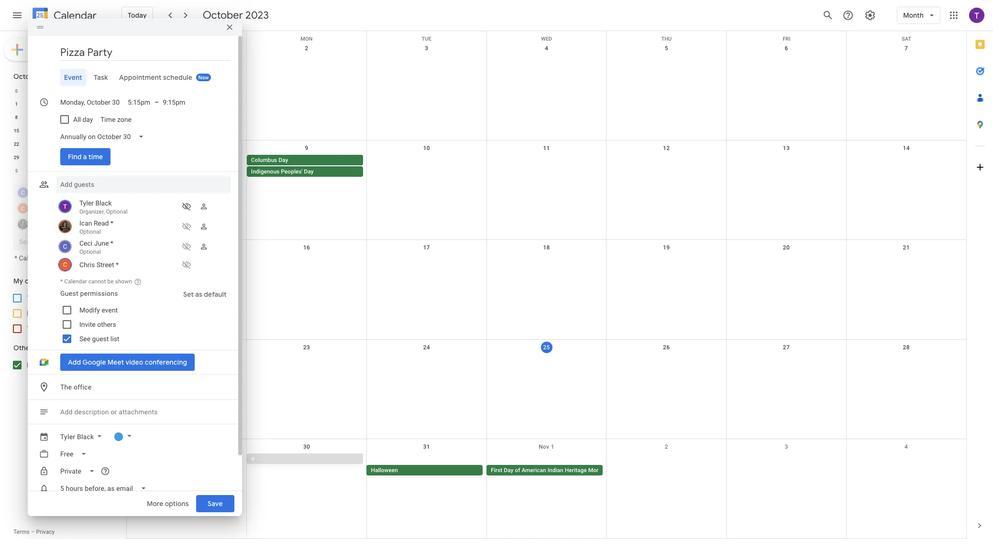 Task type: vqa. For each thing, say whether or not it's contained in the screenshot.
the rightmost Tyler
yes



Task type: describe. For each thing, give the bounding box(es) containing it.
a
[[83, 153, 87, 161]]

find
[[68, 153, 82, 161]]

november 11 element
[[99, 166, 110, 177]]

row containing 1
[[9, 98, 112, 111]]

18 element
[[55, 125, 66, 137]]

peoples'
[[281, 168, 303, 175]]

guest
[[92, 335, 109, 343]]

or
[[111, 409, 117, 416]]

Search for people text field
[[19, 233, 103, 251]]

row containing 2
[[127, 41, 966, 140]]

terms link
[[13, 529, 30, 536]]

1 horizontal spatial 6
[[89, 101, 91, 107]]

other calendars button
[[2, 341, 119, 356]]

other calendars
[[13, 344, 66, 353]]

chris street *
[[79, 261, 119, 269]]

all
[[73, 116, 81, 123]]

wed
[[541, 36, 552, 42]]

office
[[74, 384, 92, 391]]

add description or attachments
[[60, 409, 158, 416]]

monday column header
[[24, 84, 38, 98]]

Guests text field
[[60, 176, 227, 193]]

28 element
[[99, 139, 110, 150]]

14 inside october 2023 grid
[[102, 115, 107, 120]]

nov 1
[[539, 444, 554, 451]]

november 3 element
[[84, 152, 96, 164]]

tue
[[422, 36, 431, 42]]

* for ican read * optional
[[110, 220, 113, 227]]

row containing 15
[[127, 240, 966, 340]]

End time text field
[[163, 97, 186, 108]]

2 vertical spatial 2
[[665, 444, 668, 451]]

19
[[663, 245, 670, 251]]

1 horizontal spatial 9
[[305, 145, 308, 151]]

1 horizontal spatial 1
[[59, 155, 62, 160]]

halloween
[[371, 468, 398, 474]]

row containing 8
[[9, 111, 112, 124]]

27 inside 27 element
[[87, 142, 93, 147]]

november 5 element
[[11, 166, 22, 177]]

other
[[13, 344, 33, 353]]

states
[[82, 362, 101, 369]]

18
[[543, 245, 550, 251]]

1 horizontal spatial shown
[[115, 278, 132, 285]]

ceci june * optional
[[79, 240, 113, 255]]

1 vertical spatial 25
[[543, 344, 550, 351]]

first day of american indian heritage month
[[491, 468, 605, 474]]

1 horizontal spatial black
[[77, 433, 94, 441]]

12 inside row group
[[72, 115, 78, 120]]

time zone
[[101, 116, 132, 123]]

terms – privacy
[[13, 529, 55, 536]]

privacy
[[36, 529, 55, 536]]

description
[[74, 409, 109, 416]]

list
[[110, 335, 119, 343]]

20
[[783, 245, 790, 251]]

time
[[89, 153, 103, 161]]

* calendar cannot be shown inside search box
[[14, 255, 98, 262]]

organizer,
[[79, 209, 105, 215]]

row group containing 1
[[9, 98, 112, 178]]

first day of american indian heritage month button
[[487, 466, 605, 476]]

1 vertical spatial october
[[13, 72, 41, 81]]

columbus
[[251, 157, 277, 163]]

11 for november 11 element
[[102, 168, 107, 174]]

2 vertical spatial 6
[[30, 168, 32, 174]]

1 horizontal spatial 7
[[103, 101, 106, 107]]

invite others
[[79, 321, 116, 329]]

13 element
[[84, 112, 96, 123]]

15 row
[[9, 124, 112, 138]]

1 vertical spatial cannot
[[88, 278, 106, 285]]

1 horizontal spatial tab list
[[967, 31, 993, 513]]

2 inside "element"
[[74, 155, 77, 160]]

10 inside grid
[[423, 145, 430, 151]]

Add title text field
[[60, 45, 231, 60]]

1 vertical spatial 15
[[183, 245, 190, 251]]

see guest list
[[79, 335, 119, 343]]

holidays in united states
[[27, 362, 101, 369]]

* for ceci june * optional
[[110, 240, 113, 247]]

2 vertical spatial 7
[[44, 168, 47, 174]]

zone
[[117, 116, 132, 123]]

cell containing columbus day
[[247, 155, 367, 178]]

11 for the "11" element
[[58, 115, 63, 120]]

halloween button
[[367, 466, 483, 476]]

columbus day button
[[247, 155, 363, 165]]

set as default button
[[180, 286, 231, 303]]

columbus day indigenous peoples' day
[[251, 157, 314, 175]]

2 vertical spatial 5
[[15, 168, 18, 174]]

american
[[522, 468, 546, 474]]

30
[[303, 444, 310, 451]]

1 horizontal spatial 8
[[59, 168, 62, 174]]

indigenous peoples' day button
[[247, 166, 363, 177]]

optional for june
[[79, 249, 101, 255]]

2 vertical spatial calendar
[[64, 278, 87, 285]]

1 vertical spatial day
[[304, 168, 314, 175]]

15 inside row
[[14, 128, 19, 133]]

1 horizontal spatial 2
[[305, 45, 308, 52]]

day
[[82, 116, 93, 123]]

the office
[[60, 384, 92, 391]]

1 horizontal spatial 5
[[74, 101, 77, 107]]

1 vertical spatial tyler black
[[60, 433, 94, 441]]

terms
[[13, 529, 30, 536]]

chris
[[79, 261, 95, 269]]

my
[[13, 277, 23, 286]]

attachments
[[119, 409, 158, 416]]

november 7 element
[[40, 166, 52, 177]]

indian
[[548, 468, 563, 474]]

group containing guest permissions
[[56, 286, 231, 346]]

as
[[195, 290, 202, 299]]

see
[[79, 335, 90, 343]]

6 inside grid
[[785, 45, 788, 52]]

* inside * calendar cannot be shown search box
[[14, 255, 17, 262]]

day for first
[[504, 468, 513, 474]]

november 2 element
[[69, 152, 81, 164]]

row containing sun
[[127, 31, 966, 42]]

optional for black
[[106, 209, 128, 215]]

1 vertical spatial 2023
[[42, 72, 58, 81]]

guest
[[60, 290, 78, 298]]

united
[[61, 362, 80, 369]]

9 element
[[25, 112, 37, 123]]

my calendars
[[13, 277, 56, 286]]

* up guest
[[60, 278, 63, 285]]

Start time text field
[[128, 97, 151, 108]]

calendars for my calendars
[[25, 277, 56, 286]]

others
[[97, 321, 116, 329]]

tyler black organizer, optional
[[79, 199, 128, 215]]

0 vertical spatial 8
[[15, 115, 18, 120]]

30 element
[[25, 152, 37, 164]]

row containing 30
[[127, 440, 966, 540]]

my calendars list
[[2, 291, 119, 337]]

26 element
[[69, 139, 81, 150]]

task
[[94, 73, 108, 82]]

29 element
[[11, 152, 22, 164]]

calendar inside calendar element
[[54, 9, 97, 22]]

11 inside grid
[[543, 145, 550, 151]]

fri
[[783, 36, 790, 42]]

heritage
[[565, 468, 587, 474]]

street
[[96, 261, 114, 269]]

default
[[204, 290, 227, 299]]

privacy link
[[36, 529, 55, 536]]

sat
[[902, 36, 911, 42]]

0 horizontal spatial october 2023
[[13, 72, 58, 81]]

26 inside grid
[[663, 344, 670, 351]]

my calendars button
[[2, 274, 119, 289]]

f
[[89, 88, 91, 94]]

1 horizontal spatial be
[[107, 278, 114, 285]]

29
[[14, 155, 19, 160]]

add
[[60, 409, 73, 416]]

month inside first day of american indian heritage month button
[[588, 468, 605, 474]]

day for columbus
[[279, 157, 288, 163]]

set as default
[[183, 290, 227, 299]]

event
[[102, 307, 118, 314]]

19 element
[[69, 125, 81, 137]]

28 inside october 2023 grid
[[102, 142, 107, 147]]

1 vertical spatial 13
[[783, 145, 790, 151]]

24
[[423, 344, 430, 351]]

s
[[15, 88, 18, 94]]

2 vertical spatial 1
[[551, 444, 554, 451]]

appointment schedule
[[119, 73, 193, 82]]

calendar inside * calendar cannot be shown search box
[[19, 255, 45, 262]]

modify
[[79, 307, 100, 314]]

ican read, optional tree item
[[56, 217, 231, 237]]

1 horizontal spatial 14
[[903, 145, 910, 151]]

5 inside grid
[[665, 45, 668, 52]]

event button
[[60, 69, 86, 86]]

1 vertical spatial 28
[[903, 344, 910, 351]]



Task type: locate. For each thing, give the bounding box(es) containing it.
month button
[[897, 4, 941, 27]]

2 horizontal spatial 5
[[665, 45, 668, 52]]

2 vertical spatial tyler
[[60, 433, 75, 441]]

optional down ican
[[79, 229, 101, 235]]

the office button
[[56, 379, 231, 396]]

10 inside "element"
[[87, 168, 93, 174]]

0 vertical spatial 10
[[423, 145, 430, 151]]

12 inside grid
[[663, 145, 670, 151]]

1 horizontal spatial month
[[903, 11, 924, 20]]

0 vertical spatial 5
[[665, 45, 668, 52]]

5 down 29 element
[[15, 168, 18, 174]]

14 element
[[99, 112, 110, 123]]

mon
[[301, 36, 313, 42]]

task button
[[90, 69, 112, 86]]

tyler inside my calendars list
[[27, 295, 41, 302]]

2 horizontal spatial 7
[[905, 45, 908, 52]]

* inside chris street tree item
[[116, 261, 119, 269]]

23 element
[[25, 139, 37, 150]]

1 down 25, today element
[[59, 155, 62, 160]]

0 vertical spatial 13
[[87, 115, 93, 120]]

1 vertical spatial shown
[[115, 278, 132, 285]]

31
[[423, 444, 430, 451]]

in
[[54, 362, 60, 369]]

1 vertical spatial october 2023
[[13, 72, 58, 81]]

25
[[58, 142, 63, 147], [543, 344, 550, 351]]

6 down fri
[[785, 45, 788, 52]]

0 vertical spatial 11
[[58, 115, 63, 120]]

20 element
[[84, 125, 96, 137]]

1 horizontal spatial october 2023
[[203, 9, 269, 22]]

25, today element
[[55, 139, 66, 150]]

1 horizontal spatial 22
[[183, 344, 190, 351]]

row
[[127, 31, 966, 42], [127, 41, 966, 140], [9, 84, 112, 98], [9, 98, 112, 111], [9, 111, 112, 124], [9, 138, 112, 151], [127, 140, 966, 240], [9, 151, 112, 165], [9, 165, 112, 178], [127, 240, 966, 340], [127, 340, 966, 440], [127, 440, 966, 540]]

0 vertical spatial calendar
[[54, 9, 97, 22]]

2 element
[[25, 99, 37, 110]]

day up peoples'
[[279, 157, 288, 163]]

bills
[[27, 310, 39, 318]]

modify event
[[79, 307, 118, 314]]

22 inside october 2023 grid
[[14, 142, 19, 147]]

8 up '15' element in the top left of the page
[[15, 115, 18, 120]]

of
[[515, 468, 520, 474]]

june
[[94, 240, 109, 247]]

holidays
[[27, 362, 53, 369]]

1
[[15, 101, 18, 107], [59, 155, 62, 160], [551, 444, 554, 451]]

guests invited to this event. tree
[[56, 197, 231, 273]]

0 horizontal spatial 5
[[15, 168, 18, 174]]

november 4 element
[[99, 152, 110, 164]]

optional inside ceci june * optional
[[79, 249, 101, 255]]

1 vertical spatial 7
[[103, 101, 106, 107]]

0 horizontal spatial 7
[[44, 168, 47, 174]]

26
[[72, 142, 78, 147], [663, 344, 670, 351]]

1 vertical spatial 27
[[783, 344, 790, 351]]

tab list
[[967, 31, 993, 513], [35, 69, 231, 86]]

0 vertical spatial shown
[[78, 255, 98, 262]]

22 for 27
[[14, 142, 19, 147]]

time
[[101, 116, 116, 123]]

1 horizontal spatial 10
[[423, 145, 430, 151]]

2
[[305, 45, 308, 52], [74, 155, 77, 160], [665, 444, 668, 451]]

7 up "14" element on the left top
[[103, 101, 106, 107]]

calendar heading
[[52, 9, 97, 22]]

1 horizontal spatial october
[[203, 9, 243, 22]]

day down columbus day button
[[304, 168, 314, 175]]

today button
[[122, 4, 153, 27]]

* calendar cannot be shown down search for people text field
[[14, 255, 98, 262]]

– right terms 'link'
[[31, 529, 35, 536]]

* for chris street *
[[116, 261, 119, 269]]

5 down thu
[[665, 45, 668, 52]]

4 inside 'element'
[[103, 155, 106, 160]]

22 element
[[11, 139, 22, 150]]

* calendar cannot be shown
[[14, 255, 98, 262], [60, 278, 132, 285]]

november 6 element
[[25, 166, 37, 177]]

* right street
[[116, 261, 119, 269]]

* inside ceci june * optional
[[110, 240, 113, 247]]

11 element
[[55, 112, 66, 123]]

november 9 element
[[69, 166, 81, 177]]

0 horizontal spatial tyler
[[27, 295, 41, 302]]

november 1 element
[[55, 152, 66, 164]]

0 horizontal spatial day
[[279, 157, 288, 163]]

tyler black inside my calendars list
[[27, 295, 59, 302]]

6 down 30 element
[[30, 168, 32, 174]]

cannot down search for people text field
[[47, 255, 68, 262]]

0 horizontal spatial 25
[[58, 142, 63, 147]]

1 vertical spatial * calendar cannot be shown
[[60, 278, 132, 285]]

1 vertical spatial tyler
[[27, 295, 41, 302]]

month up sat at the right of page
[[903, 11, 924, 20]]

22 for 26
[[183, 344, 190, 351]]

today
[[128, 11, 147, 20]]

2 vertical spatial black
[[77, 433, 94, 441]]

0 vertical spatial be
[[69, 255, 77, 262]]

26 inside row group
[[72, 142, 78, 147]]

0 vertical spatial 9
[[305, 145, 308, 151]]

black
[[95, 199, 112, 207], [43, 295, 59, 302], [77, 433, 94, 441]]

group
[[56, 286, 231, 346]]

9 down the november 2 "element"
[[74, 168, 77, 174]]

5 down the thursday column header
[[74, 101, 77, 107]]

to element
[[155, 99, 159, 106]]

thu
[[661, 36, 672, 42]]

chris street tree item
[[56, 257, 231, 273]]

0 horizontal spatial –
[[31, 529, 35, 536]]

* calendar cannot be shown up permissions on the left bottom of page
[[60, 278, 132, 285]]

0 vertical spatial cannot
[[47, 255, 68, 262]]

12 element
[[69, 112, 81, 123]]

optional inside the tyler black organizer, optional
[[106, 209, 128, 215]]

3
[[425, 45, 428, 52], [44, 101, 47, 107], [89, 155, 91, 160], [785, 444, 788, 451]]

month right heritage
[[588, 468, 605, 474]]

calendars inside dropdown button
[[25, 277, 56, 286]]

tasks
[[27, 325, 44, 333]]

0 horizontal spatial be
[[69, 255, 77, 262]]

appointment
[[119, 73, 162, 82]]

0 horizontal spatial 13
[[87, 115, 93, 120]]

16
[[303, 245, 310, 251]]

find a time button
[[60, 145, 111, 168]]

month
[[903, 11, 924, 20], [588, 468, 605, 474]]

17
[[423, 245, 430, 251]]

row group
[[9, 98, 112, 178]]

tyler up the bills at bottom left
[[27, 295, 41, 302]]

0 horizontal spatial 10
[[87, 168, 93, 174]]

row containing 5
[[9, 165, 112, 178]]

0 vertical spatial 1
[[15, 101, 18, 107]]

0 vertical spatial 27
[[87, 142, 93, 147]]

event
[[64, 73, 82, 82]]

25 inside cell
[[58, 142, 63, 147]]

0 horizontal spatial cannot
[[47, 255, 68, 262]]

black down description at bottom left
[[77, 433, 94, 441]]

* Calendar cannot be shown search field
[[0, 180, 119, 262]]

–
[[155, 99, 159, 106], [31, 529, 35, 536]]

grid containing 2
[[126, 31, 966, 540]]

0 horizontal spatial 26
[[72, 142, 78, 147]]

10
[[423, 145, 430, 151], [87, 168, 93, 174]]

be
[[69, 255, 77, 262], [107, 278, 114, 285]]

15 element
[[11, 125, 22, 137]]

0 vertical spatial tyler
[[79, 199, 94, 207]]

read
[[94, 220, 109, 227]]

16 element
[[25, 125, 37, 137]]

1 horizontal spatial tyler
[[60, 433, 75, 441]]

tyler black up the bills at bottom left
[[27, 295, 59, 302]]

11 inside november 11 element
[[102, 168, 107, 174]]

– left the end time text box
[[155, 99, 159, 106]]

optional down the ceci
[[79, 249, 101, 255]]

permissions
[[80, 290, 118, 298]]

show schedule of ican read image
[[179, 219, 194, 234]]

0 horizontal spatial tyler black
[[27, 295, 59, 302]]

calendar element
[[31, 6, 97, 27]]

tyler up the organizer,
[[79, 199, 94, 207]]

show schedule of ceci june image
[[179, 239, 194, 254]]

0 horizontal spatial 12
[[72, 115, 78, 120]]

schedule
[[163, 73, 193, 82]]

calendar
[[54, 9, 97, 22], [19, 255, 45, 262], [64, 278, 87, 285]]

tyler
[[79, 199, 94, 207], [27, 295, 41, 302], [60, 433, 75, 441]]

0 horizontal spatial black
[[43, 295, 59, 302]]

set
[[183, 290, 194, 299]]

*
[[110, 220, 113, 227], [110, 240, 113, 247], [14, 255, 17, 262], [116, 261, 119, 269], [60, 278, 63, 285]]

1 vertical spatial optional
[[79, 229, 101, 235]]

shown down chris street tree item
[[115, 278, 132, 285]]

tyler black, organizer, optional tree item
[[56, 197, 231, 217]]

0 vertical spatial * calendar cannot be shown
[[14, 255, 98, 262]]

november 8 element
[[55, 166, 66, 177]]

october
[[203, 9, 243, 22], [13, 72, 41, 81]]

0 horizontal spatial october
[[13, 72, 41, 81]]

13 inside october 2023 grid
[[87, 115, 93, 120]]

0 vertical spatial october
[[203, 9, 243, 22]]

calendars up in at the bottom left of the page
[[34, 344, 66, 353]]

october 2023 grid
[[9, 84, 112, 178]]

9 inside october 2023 grid
[[74, 168, 77, 174]]

0 horizontal spatial shown
[[78, 255, 98, 262]]

0 vertical spatial 2
[[305, 45, 308, 52]]

sun
[[181, 36, 192, 42]]

* inside ican read * optional
[[110, 220, 113, 227]]

nov
[[539, 444, 549, 451]]

0 horizontal spatial 9
[[74, 168, 77, 174]]

2023
[[245, 9, 269, 22], [42, 72, 58, 81]]

tyler black down add
[[60, 433, 94, 441]]

0 horizontal spatial 14
[[102, 115, 107, 120]]

day left of
[[504, 468, 513, 474]]

2 horizontal spatial black
[[95, 199, 112, 207]]

ceci june, optional tree item
[[56, 237, 231, 257]]

new
[[199, 75, 209, 81]]

thursday column header
[[68, 84, 83, 98]]

1 vertical spatial black
[[43, 295, 59, 302]]

optional up read
[[106, 209, 128, 215]]

Start date text field
[[60, 97, 120, 108]]

t
[[74, 88, 77, 94]]

the
[[60, 384, 72, 391]]

1 horizontal spatial 26
[[663, 344, 670, 351]]

14
[[102, 115, 107, 120], [903, 145, 910, 151]]

tyler inside the tyler black organizer, optional
[[79, 199, 94, 207]]

0 horizontal spatial 28
[[102, 142, 107, 147]]

0 vertical spatial 6
[[785, 45, 788, 52]]

ican
[[79, 220, 92, 227]]

indigenous
[[251, 168, 280, 175]]

0 vertical spatial 25
[[58, 142, 63, 147]]

25 cell
[[53, 138, 68, 151]]

7 inside grid
[[905, 45, 908, 52]]

21
[[903, 245, 910, 251]]

all day
[[73, 116, 93, 123]]

new element
[[196, 74, 211, 81]]

2 horizontal spatial tyler
[[79, 199, 94, 207]]

main drawer image
[[11, 10, 23, 21]]

optional
[[106, 209, 128, 215], [79, 229, 101, 235], [79, 249, 101, 255]]

* up the my at the left bottom
[[14, 255, 17, 262]]

0 vertical spatial october 2023
[[203, 9, 269, 22]]

11 inside the "11" element
[[58, 115, 63, 120]]

november 10 element
[[84, 166, 96, 177]]

grid
[[126, 31, 966, 540]]

shown inside search box
[[78, 255, 98, 262]]

row containing 9
[[127, 140, 966, 240]]

ican read * optional
[[79, 220, 113, 235]]

9 up columbus day button
[[305, 145, 308, 151]]

0 vertical spatial black
[[95, 199, 112, 207]]

0 horizontal spatial 15
[[14, 128, 19, 133]]

21 element
[[99, 125, 110, 137]]

1 right nov
[[551, 444, 554, 451]]

day
[[279, 157, 288, 163], [304, 168, 314, 175], [504, 468, 513, 474]]

* right read
[[110, 220, 113, 227]]

be inside search box
[[69, 255, 77, 262]]

4
[[545, 45, 548, 52], [59, 101, 62, 107], [103, 155, 106, 160], [905, 444, 908, 451]]

1 horizontal spatial 27
[[783, 344, 790, 351]]

black up the organizer,
[[95, 199, 112, 207]]

15 up show schedule of chris street image
[[183, 245, 190, 251]]

0 vertical spatial 26
[[72, 142, 78, 147]]

7 right the 'november 6' element
[[44, 168, 47, 174]]

1 vertical spatial month
[[588, 468, 605, 474]]

tab list containing event
[[35, 69, 231, 86]]

black inside the tyler black organizer, optional
[[95, 199, 112, 207]]

2 vertical spatial 11
[[102, 168, 107, 174]]

0 horizontal spatial 6
[[30, 168, 32, 174]]

1 horizontal spatial tyler black
[[60, 433, 94, 441]]

1 vertical spatial 5
[[74, 101, 77, 107]]

1 horizontal spatial 11
[[102, 168, 107, 174]]

optional inside ican read * optional
[[79, 229, 101, 235]]

8 down november 1 element
[[59, 168, 62, 174]]

calendars inside dropdown button
[[34, 344, 66, 353]]

0 vertical spatial calendars
[[25, 277, 56, 286]]

black left guest
[[43, 295, 59, 302]]

1 down the s
[[15, 101, 18, 107]]

0 vertical spatial 12
[[72, 115, 78, 120]]

None field
[[56, 128, 152, 145], [56, 446, 94, 463], [56, 463, 102, 480], [56, 480, 154, 498], [56, 128, 152, 145], [56, 446, 94, 463], [56, 463, 102, 480], [56, 480, 154, 498]]

23
[[303, 344, 310, 351]]

show schedule of chris street image
[[179, 257, 194, 273]]

1 horizontal spatial 12
[[663, 145, 670, 151]]

calendars right the my at the left bottom
[[25, 277, 56, 286]]

be left chris
[[69, 255, 77, 262]]

1 horizontal spatial day
[[304, 168, 314, 175]]

0 horizontal spatial 2
[[74, 155, 77, 160]]

11
[[58, 115, 63, 120], [543, 145, 550, 151], [102, 168, 107, 174]]

0 vertical spatial –
[[155, 99, 159, 106]]

* right june
[[110, 240, 113, 247]]

be up permissions on the left bottom of page
[[107, 278, 114, 285]]

0 horizontal spatial 1
[[15, 101, 18, 107]]

1 vertical spatial calendar
[[19, 255, 45, 262]]

2 vertical spatial day
[[504, 468, 513, 474]]

find a time
[[68, 153, 103, 161]]

month inside month popup button
[[903, 11, 924, 20]]

7 down sat at the right of page
[[905, 45, 908, 52]]

settings menu image
[[865, 10, 876, 21]]

day inside button
[[504, 468, 513, 474]]

15 up 22 element
[[14, 128, 19, 133]]

0 horizontal spatial tab list
[[35, 69, 231, 86]]

row containing s
[[9, 84, 112, 98]]

2 horizontal spatial 2
[[665, 444, 668, 451]]

1 vertical spatial 14
[[903, 145, 910, 151]]

row containing 29
[[9, 151, 112, 165]]

1 vertical spatial 6
[[89, 101, 91, 107]]

1 horizontal spatial 28
[[903, 344, 910, 351]]

0 vertical spatial day
[[279, 157, 288, 163]]

cannot up permissions on the left bottom of page
[[88, 278, 106, 285]]

2 horizontal spatial 1
[[551, 444, 554, 451]]

black inside my calendars list
[[43, 295, 59, 302]]

13
[[87, 115, 93, 120], [783, 145, 790, 151]]

5
[[665, 45, 668, 52], [74, 101, 77, 107], [15, 168, 18, 174]]

shown down the ceci
[[78, 255, 98, 262]]

optional for read
[[79, 229, 101, 235]]

6 down f
[[89, 101, 91, 107]]

cell
[[127, 155, 247, 178], [247, 155, 367, 178], [487, 155, 607, 178], [607, 155, 727, 178], [846, 155, 966, 178], [127, 454, 247, 477], [607, 454, 727, 477], [846, 454, 966, 477]]

0 vertical spatial 15
[[14, 128, 19, 133]]

calendars for other calendars
[[34, 344, 66, 353]]

cannot inside search box
[[47, 255, 68, 262]]

wednesday column header
[[53, 84, 68, 98]]

tyler down add
[[60, 433, 75, 441]]

1 horizontal spatial 2023
[[245, 9, 269, 22]]

27 element
[[84, 139, 96, 150]]



